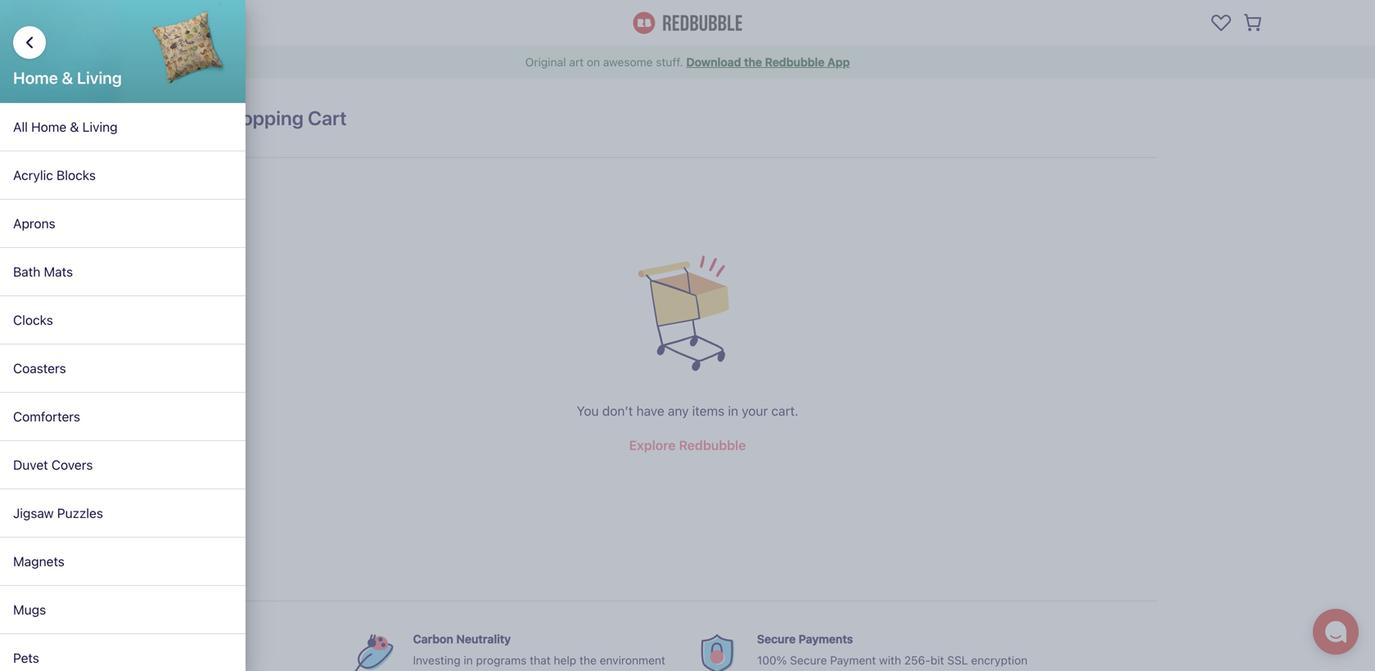 Task type: describe. For each thing, give the bounding box(es) containing it.
100%
[[757, 654, 787, 667]]

jigsaw
[[13, 505, 54, 521]]

the inside the carbon neutrality investing in programs that help the environment
[[580, 654, 597, 667]]

0 vertical spatial secure
[[757, 632, 796, 646]]

payments
[[799, 632, 853, 646]]

explore redbubble
[[629, 437, 746, 453]]

bath mats
[[13, 264, 73, 280]]

you
[[577, 403, 599, 419]]

1 vertical spatial redbubble
[[679, 437, 746, 453]]

ssl
[[947, 654, 968, 667]]

shopping
[[218, 106, 304, 129]]

comforters
[[13, 409, 80, 424]]

carbon
[[413, 632, 453, 646]]

investing
[[413, 654, 461, 667]]

redbubble logo image
[[633, 12, 742, 34]]

coasters
[[13, 361, 66, 376]]

duvet covers link
[[0, 441, 246, 489]]

with
[[879, 654, 901, 667]]

products dialog
[[0, 0, 1375, 671]]

1 horizontal spatial in
[[728, 403, 738, 419]]

all home & living
[[13, 119, 118, 135]]

neutrality
[[456, 632, 511, 646]]

download
[[686, 55, 741, 69]]

acrylic blocks link
[[0, 151, 246, 200]]

blocks
[[57, 167, 96, 183]]

art
[[569, 55, 584, 69]]

clocks link
[[0, 296, 246, 345]]

empty cart image
[[630, 242, 745, 387]]

mugs link
[[0, 586, 246, 634]]

you don't have any items in your cart.
[[577, 403, 798, 419]]

awesome
[[603, 55, 653, 69]]

secure payments element
[[692, 628, 1028, 671]]

magnets link
[[0, 538, 246, 586]]

explore
[[629, 437, 676, 453]]

mats
[[44, 264, 73, 280]]

0 vertical spatial redbubble
[[765, 55, 825, 69]]

bath mats link
[[0, 248, 246, 296]]

download the redbubble app link
[[686, 55, 850, 69]]

covers
[[51, 457, 93, 473]]

original art on awesome stuff. download the redbubble app
[[525, 55, 850, 69]]

1 vertical spatial home
[[31, 119, 67, 135]]

open chat image
[[1324, 620, 1347, 643]]

cart.
[[771, 403, 798, 419]]

app
[[827, 55, 850, 69]]



Task type: locate. For each thing, give the bounding box(es) containing it.
have
[[636, 403, 664, 419]]

0 vertical spatial the
[[744, 55, 762, 69]]

0 horizontal spatial in
[[464, 654, 473, 667]]

0 vertical spatial &
[[62, 68, 73, 87]]

redbubble
[[765, 55, 825, 69], [679, 437, 746, 453]]

pets
[[13, 650, 39, 666]]

acrylic blocks
[[13, 167, 96, 183]]

home up all at the left top of the page
[[13, 68, 58, 87]]

in
[[728, 403, 738, 419], [464, 654, 473, 667]]

0 vertical spatial home
[[13, 68, 58, 87]]

0 vertical spatial in
[[728, 403, 738, 419]]

programs
[[476, 654, 527, 667]]

carbon neutrality element
[[347, 628, 665, 671]]

items
[[692, 403, 725, 419]]

magnets
[[13, 554, 65, 569]]

on
[[587, 55, 600, 69]]

home
[[13, 68, 58, 87], [31, 119, 67, 135]]

jigsaw puzzles link
[[0, 489, 246, 538]]

help
[[554, 654, 576, 667]]

living up acrylic blocks link
[[82, 119, 118, 135]]

0 horizontal spatial redbubble
[[679, 437, 746, 453]]

the
[[744, 55, 762, 69], [580, 654, 597, 667]]

the right help
[[580, 654, 597, 667]]

the right download
[[744, 55, 762, 69]]

living up all home & living link
[[77, 68, 122, 87]]

pets link
[[0, 634, 246, 671]]

mugs
[[13, 602, 46, 618]]

puzzles
[[57, 505, 103, 521]]

0 horizontal spatial the
[[580, 654, 597, 667]]

bath
[[13, 264, 40, 280]]

home right all at the left top of the page
[[31, 119, 67, 135]]

in inside the carbon neutrality investing in programs that help the environment
[[464, 654, 473, 667]]

redbubble down items
[[679, 437, 746, 453]]

secure payments image
[[698, 634, 737, 671]]

home & living
[[13, 68, 122, 87]]

jigsaw puzzles
[[13, 505, 103, 521]]

payment
[[830, 654, 876, 667]]

1 vertical spatial &
[[70, 119, 79, 135]]

comforters link
[[0, 393, 246, 441]]

secure
[[757, 632, 796, 646], [790, 654, 827, 667]]

256-
[[904, 654, 931, 667]]

& up blocks
[[70, 119, 79, 135]]

your
[[742, 403, 768, 419]]

&
[[62, 68, 73, 87], [70, 119, 79, 135]]

1 vertical spatial living
[[82, 119, 118, 135]]

duvet covers
[[13, 457, 93, 473]]

secure payments 100% secure payment with 256-bit ssl encryption
[[757, 632, 1028, 667]]

acrylic
[[13, 167, 53, 183]]

secure up 100%
[[757, 632, 796, 646]]

duvet
[[13, 457, 48, 473]]

carbon neutrality image
[[354, 634, 393, 671]]

explore redbubble link
[[629, 435, 746, 456]]

all home & living link
[[0, 103, 246, 151]]

1 vertical spatial secure
[[790, 654, 827, 667]]

in left the your
[[728, 403, 738, 419]]

cart
[[308, 106, 347, 129]]

any
[[668, 403, 689, 419]]

original
[[525, 55, 566, 69]]

1 horizontal spatial redbubble
[[765, 55, 825, 69]]

bit
[[930, 654, 944, 667]]

environment
[[600, 654, 665, 667]]

trust signals element
[[218, 615, 1157, 671]]

stuff.
[[656, 55, 683, 69]]

clocks
[[13, 312, 53, 328]]

secure down payments
[[790, 654, 827, 667]]

don't
[[602, 403, 633, 419]]

in down the "neutrality"
[[464, 654, 473, 667]]

living
[[77, 68, 122, 87], [82, 119, 118, 135]]

carbon neutrality investing in programs that help the environment
[[413, 632, 665, 667]]

aprons
[[13, 216, 55, 231]]

shopping cart
[[218, 106, 347, 129]]

1 vertical spatial in
[[464, 654, 473, 667]]

all
[[13, 119, 28, 135]]

that
[[530, 654, 551, 667]]

1 horizontal spatial the
[[744, 55, 762, 69]]

coasters link
[[0, 345, 246, 393]]

0 vertical spatial living
[[77, 68, 122, 87]]

redbubble left app
[[765, 55, 825, 69]]

encryption
[[971, 654, 1028, 667]]

1 vertical spatial the
[[580, 654, 597, 667]]

& up all home & living
[[62, 68, 73, 87]]

aprons link
[[0, 200, 246, 248]]



Task type: vqa. For each thing, say whether or not it's contained in the screenshot.
the topmost Redbubble
yes



